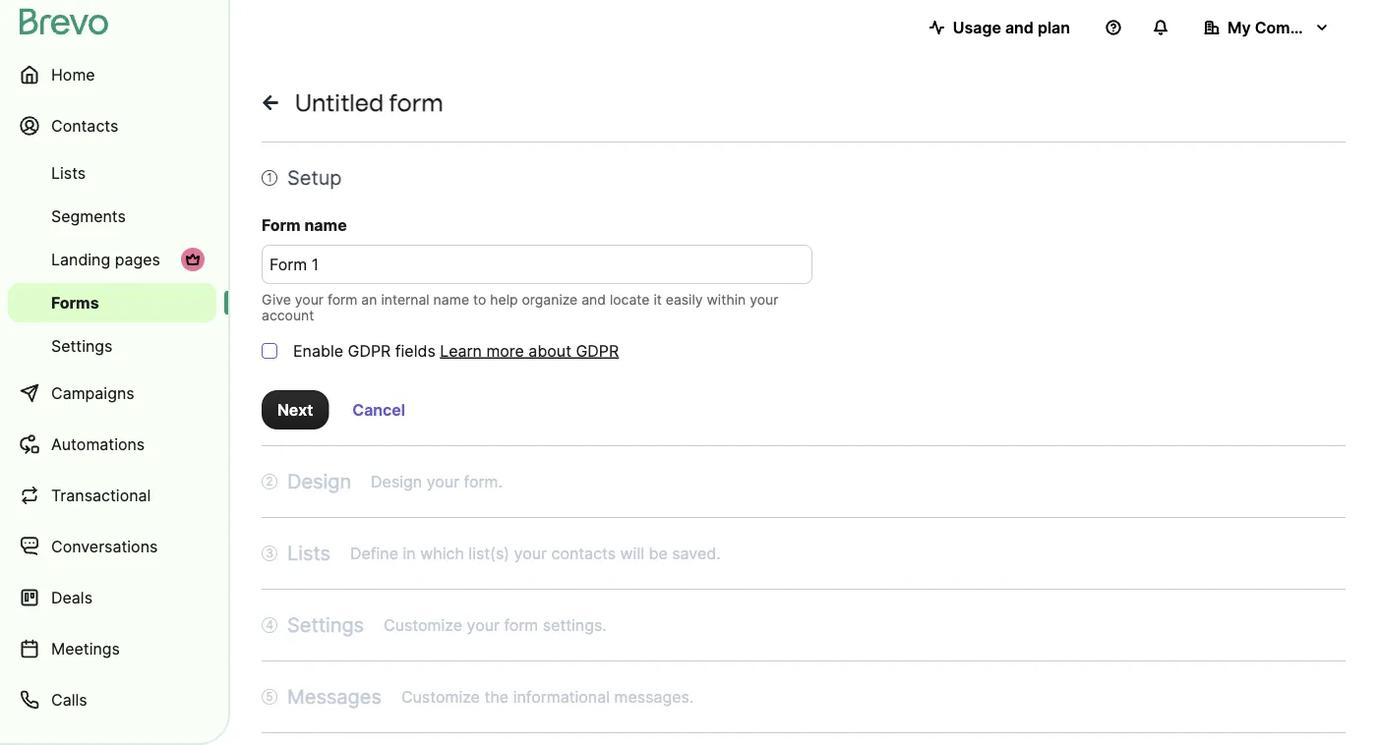 Task type: locate. For each thing, give the bounding box(es) containing it.
be
[[649, 544, 668, 563]]

design right 2 on the bottom
[[287, 470, 351, 494]]

learn more about gdpr
[[440, 341, 619, 361]]

landing pages link
[[8, 240, 216, 279]]

forms
[[51, 293, 99, 312]]

contacts link
[[8, 102, 216, 150]]

2 vertical spatial form
[[504, 616, 538, 635]]

define in which list(s) your contacts will be saved.
[[350, 544, 721, 563]]

meetings
[[51, 639, 120, 659]]

your right 'list(s)'
[[514, 544, 547, 563]]

customize your form settings.
[[384, 616, 607, 635]]

form left settings.
[[504, 616, 538, 635]]

0 vertical spatial settings
[[51, 336, 113, 356]]

account
[[262, 307, 314, 324]]

1 horizontal spatial gdpr
[[576, 341, 619, 361]]

design up in
[[371, 472, 422, 491]]

lists
[[51, 163, 86, 182], [287, 541, 330, 566]]

1
[[267, 171, 272, 185]]

your left form.
[[427, 472, 459, 491]]

form right 'untitled'
[[389, 88, 443, 117]]

untitled form
[[295, 88, 443, 117]]

customize for messages
[[401, 688, 480, 707]]

settings
[[51, 336, 113, 356], [287, 613, 364, 637]]

your right give
[[295, 292, 324, 308]]

the
[[484, 688, 509, 707]]

and
[[1005, 18, 1034, 37], [582, 292, 606, 308]]

your
[[295, 292, 324, 308], [750, 292, 778, 308], [427, 472, 459, 491], [514, 544, 547, 563], [467, 616, 500, 635]]

2 gdpr from the left
[[576, 341, 619, 361]]

1 vertical spatial settings
[[287, 613, 364, 637]]

to
[[473, 292, 486, 308]]

0 horizontal spatial design
[[287, 470, 351, 494]]

left___rvooi image
[[185, 252, 201, 268]]

0 horizontal spatial form
[[328, 292, 357, 308]]

form for give
[[328, 292, 357, 308]]

1 gdpr from the left
[[348, 341, 391, 361]]

my
[[1228, 18, 1251, 37]]

0 vertical spatial form
[[389, 88, 443, 117]]

1 vertical spatial form
[[328, 292, 357, 308]]

meetings link
[[8, 626, 216, 673]]

1 vertical spatial and
[[582, 292, 606, 308]]

next button
[[262, 391, 329, 430]]

form for customize
[[504, 616, 538, 635]]

usage and plan
[[953, 18, 1070, 37]]

0 horizontal spatial and
[[582, 292, 606, 308]]

0 vertical spatial name
[[304, 215, 347, 235]]

in
[[403, 544, 416, 563]]

1 horizontal spatial settings
[[287, 613, 364, 637]]

form left an
[[328, 292, 357, 308]]

lists right the 3
[[287, 541, 330, 566]]

customize
[[384, 616, 462, 635], [401, 688, 480, 707]]

design for design
[[287, 470, 351, 494]]

landing
[[51, 250, 110, 269]]

automations link
[[8, 421, 216, 468]]

1 horizontal spatial design
[[371, 472, 422, 491]]

setup
[[287, 166, 342, 190]]

gdpr left fields on the left top
[[348, 341, 391, 361]]

form
[[262, 215, 301, 235]]

1 vertical spatial name
[[433, 292, 469, 308]]

1 horizontal spatial form
[[389, 88, 443, 117]]

fields
[[395, 341, 436, 361]]

1 vertical spatial lists
[[287, 541, 330, 566]]

and left plan
[[1005, 18, 1034, 37]]

and left locate
[[582, 292, 606, 308]]

name
[[304, 215, 347, 235], [433, 292, 469, 308]]

conversations link
[[8, 523, 216, 571]]

an
[[361, 292, 377, 308]]

deals
[[51, 588, 92, 607]]

form inside give your form an internal name to help organize and locate it easily within your account
[[328, 292, 357, 308]]

your down 'list(s)'
[[467, 616, 500, 635]]

conversations
[[51, 537, 158, 556]]

0 horizontal spatial name
[[304, 215, 347, 235]]

settings right 4
[[287, 613, 364, 637]]

campaigns
[[51, 384, 134, 403]]

internal
[[381, 292, 430, 308]]

customize for settings
[[384, 616, 462, 635]]

contacts
[[551, 544, 616, 563]]

give
[[262, 292, 291, 308]]

0 vertical spatial lists
[[51, 163, 86, 182]]

0 vertical spatial and
[[1005, 18, 1034, 37]]

0 horizontal spatial gdpr
[[348, 341, 391, 361]]

name left the to
[[433, 292, 469, 308]]

my company
[[1228, 18, 1327, 37]]

0 vertical spatial customize
[[384, 616, 462, 635]]

messages
[[287, 685, 382, 709]]

calls link
[[8, 677, 216, 724]]

0 horizontal spatial settings
[[51, 336, 113, 356]]

settings down forms
[[51, 336, 113, 356]]

customize left the
[[401, 688, 480, 707]]

enable gdpr fields
[[293, 341, 436, 361]]

usage and plan button
[[914, 8, 1086, 47]]

saved.
[[672, 544, 721, 563]]

landing pages
[[51, 250, 160, 269]]

design your form.
[[371, 472, 502, 491]]

pages
[[115, 250, 160, 269]]

customize down in
[[384, 616, 462, 635]]

lists up segments
[[51, 163, 86, 182]]

gdpr
[[348, 341, 391, 361], [576, 341, 619, 361]]

1 horizontal spatial and
[[1005, 18, 1034, 37]]

messages.
[[614, 688, 694, 707]]

1 vertical spatial customize
[[401, 688, 480, 707]]

1 horizontal spatial name
[[433, 292, 469, 308]]

None text field
[[262, 245, 812, 284]]

learn
[[440, 341, 482, 361]]

name right form
[[304, 215, 347, 235]]

customize the informational messages.
[[401, 688, 694, 707]]

2 horizontal spatial form
[[504, 616, 538, 635]]

will
[[620, 544, 644, 563]]

design
[[287, 470, 351, 494], [371, 472, 422, 491]]

gdpr right about
[[576, 341, 619, 361]]

form
[[389, 88, 443, 117], [328, 292, 357, 308], [504, 616, 538, 635]]

home link
[[8, 51, 216, 98]]

campaigns link
[[8, 370, 216, 417]]



Task type: describe. For each thing, give the bounding box(es) containing it.
define
[[350, 544, 398, 563]]

your for design your form.
[[427, 472, 459, 491]]

deals link
[[8, 574, 216, 622]]

4
[[266, 618, 273, 632]]

give your form an internal name to help organize and locate it easily within your account
[[262, 292, 778, 324]]

form.
[[464, 472, 502, 491]]

untitled
[[295, 88, 384, 117]]

enable
[[293, 341, 343, 361]]

forms link
[[8, 283, 216, 323]]

segments
[[51, 207, 126, 226]]

1 horizontal spatial lists
[[287, 541, 330, 566]]

2
[[266, 475, 273, 489]]

usage
[[953, 18, 1001, 37]]

locate
[[610, 292, 650, 308]]

informational
[[513, 688, 610, 707]]

0 horizontal spatial lists
[[51, 163, 86, 182]]

learn more about gdpr link
[[440, 339, 619, 363]]

your right within
[[750, 292, 778, 308]]

organize
[[522, 292, 578, 308]]

gdpr inside learn more about gdpr link
[[576, 341, 619, 361]]

within
[[707, 292, 746, 308]]

and inside button
[[1005, 18, 1034, 37]]

list(s)
[[469, 544, 510, 563]]

5
[[266, 690, 273, 704]]

cancel
[[352, 400, 405, 420]]

cancel button
[[337, 391, 421, 430]]

easily
[[666, 292, 703, 308]]

more
[[486, 341, 524, 361]]

settings link
[[8, 327, 216, 366]]

automations
[[51, 435, 145, 454]]

transactional
[[51, 486, 151, 505]]

segments link
[[8, 197, 216, 236]]

and inside give your form an internal name to help organize and locate it easily within your account
[[582, 292, 606, 308]]

next
[[277, 400, 313, 420]]

it
[[654, 292, 662, 308]]

help
[[490, 292, 518, 308]]

form name
[[262, 215, 347, 235]]

3
[[266, 546, 273, 561]]

about
[[529, 341, 571, 361]]

company
[[1255, 18, 1327, 37]]

design for design your form.
[[371, 472, 422, 491]]

plan
[[1038, 18, 1070, 37]]

settings.
[[543, 616, 607, 635]]

contacts
[[51, 116, 118, 135]]

which
[[420, 544, 464, 563]]

name inside give your form an internal name to help organize and locate it easily within your account
[[433, 292, 469, 308]]

lists link
[[8, 153, 216, 193]]

transactional link
[[8, 472, 216, 519]]

home
[[51, 65, 95, 84]]

your for give your form an internal name to help organize and locate it easily within your account
[[295, 292, 324, 308]]

your for customize your form settings.
[[467, 616, 500, 635]]

calls
[[51, 691, 87, 710]]

my company button
[[1188, 8, 1346, 47]]



Task type: vqa. For each thing, say whether or not it's contained in the screenshot.
Or Use One Of The Automations We Built For You
no



